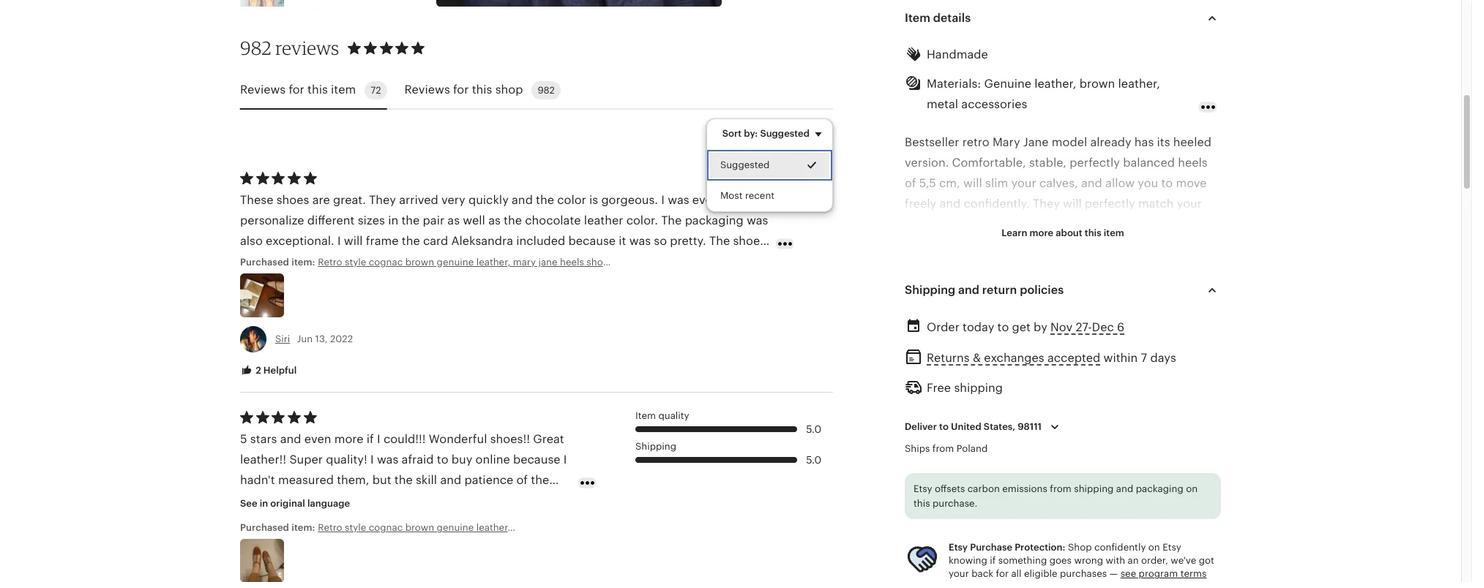 Task type: locate. For each thing, give the bounding box(es) containing it.
0 horizontal spatial in
[[260, 499, 268, 510]]

0 vertical spatial 5.0
[[806, 424, 822, 435]]

1 vertical spatial they
[[1082, 218, 1109, 231]]

with
[[905, 239, 929, 251], [1020, 280, 1044, 292], [1030, 464, 1054, 477], [1106, 556, 1126, 567], [995, 567, 1019, 579]]

0 vertical spatial purchased
[[240, 257, 289, 268]]

etsy for etsy offsets carbon emissions from shipping and packaging on this purchase.
[[914, 484, 933, 495]]

confidently
[[1095, 543, 1146, 554]]

by
[[1034, 322, 1048, 334]]

2 horizontal spatial in
[[1162, 259, 1173, 272]]

of left all- on the right of the page
[[1044, 259, 1055, 272]]

care.
[[1063, 567, 1091, 579]]

1 shoes, from the left
[[587, 257, 616, 268]]

menu
[[707, 119, 833, 213]]

item: for purchased item: retro style cognac brown genuine leather, mary jane heels shoes, gift for her, boho style shoes, nature lover
[[292, 257, 315, 268]]

buy down the are
[[492, 516, 513, 528]]

1 vertical spatial item
[[636, 411, 656, 422]]

with right return
[[1020, 280, 1044, 292]]

1 vertical spatial shipping
[[636, 442, 677, 453]]

982 for 982
[[538, 85, 555, 96]]

0 horizontal spatial the
[[395, 475, 413, 487]]

2 the from the left
[[531, 475, 549, 487]]

0 horizontal spatial reviews
[[240, 84, 286, 96]]

calves,
[[1040, 177, 1079, 190]]

on
[[1187, 484, 1198, 495], [1149, 543, 1161, 554]]

sort
[[723, 128, 742, 139]]

2 vertical spatial brown
[[905, 341, 941, 354]]

2 reviews from the left
[[405, 84, 450, 96]]

tab list containing reviews for this item
[[240, 73, 833, 110]]

5
[[240, 434, 247, 446]]

1 reviews from the left
[[240, 84, 286, 96]]

982 right shop
[[538, 85, 555, 96]]

suggested up most recent
[[720, 160, 770, 171]]

in
[[1162, 259, 1173, 272], [1085, 321, 1096, 333], [260, 499, 268, 510]]

of up freely
[[905, 177, 917, 190]]

could!!!
[[384, 434, 426, 446]]

0 vertical spatial on
[[1187, 484, 1198, 495]]

1 horizontal spatial the
[[531, 475, 549, 487]]

shoes, left nature
[[722, 257, 751, 268]]

0 vertical spatial 5,5
[[920, 177, 937, 190]]

purchased up view details of this review photo by siri
[[240, 257, 289, 268]]

1 vertical spatial suggested
[[720, 160, 770, 171]]

your down the knowing
[[949, 569, 969, 580]]

for inside shop confidently on etsy knowing if something goes wrong with an order, we've got your back for all eligible purchases —
[[996, 569, 1009, 580]]

get
[[1012, 322, 1031, 334]]

1 vertical spatial if
[[990, 556, 996, 567]]

0 horizontal spatial more
[[334, 434, 364, 446]]

united
[[951, 422, 982, 433]]

clasp: golden (metal with no nickel)
[[905, 464, 1111, 477]]

2 item: from the top
[[292, 523, 315, 534]]

leather, up "experience." at the right of page
[[1117, 259, 1159, 272]]

to left 'get'
[[998, 322, 1009, 334]]

0 vertical spatial if
[[367, 434, 374, 446]]

on up order,
[[1149, 543, 1161, 554]]

item for item details
[[905, 12, 931, 24]]

item
[[331, 84, 356, 96], [1104, 228, 1125, 239]]

of
[[905, 177, 917, 190], [1044, 259, 1055, 272], [1180, 321, 1192, 333], [517, 475, 528, 487]]

this right about
[[1085, 228, 1102, 239]]

from inside etsy offsets carbon emissions from shipping and packaging on this purchase.
[[1050, 484, 1072, 495]]

1 vertical spatial 5.0
[[806, 454, 822, 466]]

1 vertical spatial you
[[277, 516, 297, 528]]

perfectly down already
[[1070, 157, 1120, 169]]

1 horizontal spatial no
[[1057, 464, 1071, 477]]

return
[[983, 284, 1018, 297]]

1 horizontal spatial shipping
[[1075, 484, 1114, 495]]

perfectly down allow
[[1085, 198, 1136, 210]]

with down shoes
[[995, 567, 1019, 579]]

0 vertical spatial you
[[1138, 177, 1159, 190]]

leather, left mary
[[476, 257, 511, 268]]

natural up the exchanges
[[1001, 321, 1040, 333]]

with up "every"
[[905, 239, 929, 251]]

most recent
[[720, 191, 775, 202]]

0 vertical spatial buy
[[452, 454, 473, 466]]

handmade down pants.
[[981, 259, 1041, 272]]

will down the are
[[470, 516, 489, 528]]

inside: natural goat leather, beige
[[905, 382, 1097, 395]]

1 horizontal spatial natural
[[1001, 321, 1040, 333]]

0 horizontal spatial they
[[1033, 198, 1060, 210]]

lover
[[786, 257, 808, 268]]

metal
[[927, 98, 959, 111]]

purchase.
[[933, 499, 978, 510]]

if for i
[[367, 434, 374, 446]]

upper:
[[905, 321, 945, 333]]

if inside the 5 stars and even more if i could!!! wonderful shoes!! great leather!! super quality! i was afraid to buy online because i hadn't measured them, but the skill and patience of the seller were great guides! i'm thrilled! there are no words! thank you for your impeccable service! i will buy again! highly recommended! very very comfortable!
[[367, 434, 374, 446]]

982 left reviews
[[240, 37, 272, 59]]

in up "experience." at the right of page
[[1162, 259, 1173, 272]]

will inside the 5 stars and even more if i could!!! wonderful shoes!! great leather!! super quality! i was afraid to buy online because i hadn't measured them, but the skill and patience of the seller were great guides! i'm thrilled! there are no words! thank you for your impeccable service! i will buy again! highly recommended! very very comfortable!
[[470, 516, 489, 528]]

brown
[[1080, 78, 1116, 90], [406, 257, 434, 268], [905, 341, 941, 354]]

reviews
[[240, 84, 286, 96], [405, 84, 450, 96]]

slim
[[986, 177, 1009, 190]]

all
[[1012, 569, 1022, 580]]

0 horizontal spatial style
[[345, 257, 366, 268]]

etsy purchase protection:
[[949, 543, 1066, 554]]

1 5.0 from the top
[[806, 424, 822, 435]]

if for something
[[990, 556, 996, 567]]

tab list
[[240, 73, 833, 110]]

shipping down "every"
[[905, 284, 956, 297]]

etsy inside shop confidently on etsy knowing if something goes wrong with an order, we've got your back for all eligible purchases —
[[1163, 543, 1182, 554]]

the right but
[[395, 475, 413, 487]]

in inside see in original language button
[[260, 499, 268, 510]]

1 horizontal spatial brown
[[905, 341, 941, 354]]

inside:
[[905, 382, 947, 395]]

1 horizontal spatial item
[[905, 12, 931, 24]]

a inside 'our handmade shoes hold a 2-year guarantee, however, they last longer with proper care.'
[[1056, 546, 1063, 559]]

style right retro
[[345, 257, 366, 268]]

1 horizontal spatial from
[[1050, 484, 1072, 495]]

1 vertical spatial shipping
[[1075, 484, 1114, 495]]

1 horizontal spatial in
[[1085, 321, 1096, 333]]

item: up 'recommended!'
[[292, 523, 315, 534]]

0 vertical spatial heels
[[1178, 157, 1208, 169]]

our handmade shoes hold a 2-year guarantee, however, they last longer with proper care.
[[905, 546, 1218, 579]]

to up ships from poland
[[940, 422, 949, 433]]

0 horizontal spatial you
[[277, 516, 297, 528]]

heels down heeled
[[1178, 157, 1208, 169]]

0 vertical spatial item:
[[292, 257, 315, 268]]

0 horizontal spatial item
[[636, 411, 656, 422]]

1 horizontal spatial etsy
[[949, 543, 968, 554]]

and down cm,
[[940, 198, 961, 210]]

item inside dropdown button
[[905, 12, 931, 24]]

see in original language button
[[229, 491, 361, 518]]

1 purchased from the top
[[240, 257, 289, 268]]

purchased for purchased item:
[[240, 523, 289, 534]]

1 vertical spatial purchased
[[240, 523, 289, 534]]

your right "slim"
[[1012, 177, 1037, 190]]

to right afraid
[[437, 454, 449, 466]]

0 horizontal spatial shipping
[[955, 382, 1003, 395]]

with inside "bestseller retro mary jane model already has its heeled version. comfortable, stable, perfectly balanced heels of 5,5 cm, will slim your calves, and allow you to move freely and confidently. they will perfectly match your dresses and knee-length skirts.  they will also go well with cigarette pants."
[[905, 239, 929, 251]]

i down great
[[564, 454, 567, 466]]

materials: genuine leather, brown leather, metal accessories
[[927, 78, 1161, 111]]

shoes
[[992, 546, 1025, 559]]

you inside the 5 stars and even more if i could!!! wonderful shoes!! great leather!! super quality! i was afraid to buy online because i hadn't measured them, but the skill and patience of the seller were great guides! i'm thrilled! there are no words! thank you for your impeccable service! i will buy again! highly recommended! very very comfortable!
[[277, 516, 297, 528]]

pants.
[[986, 239, 1021, 251]]

0 vertical spatial suggested
[[760, 128, 810, 139]]

1 vertical spatial more
[[334, 434, 364, 446]]

5,5 down version.
[[920, 177, 937, 190]]

heel:
[[905, 505, 937, 518]]

protection:
[[1015, 543, 1066, 554]]

0 vertical spatial shipping
[[955, 382, 1003, 395]]

1 horizontal spatial heels
[[1178, 157, 1208, 169]]

0 horizontal spatial item
[[331, 84, 356, 96]]

and up super
[[280, 434, 301, 446]]

with inside every shoe is handmade of all-natural leather, in a small family manufacture, with decades-long experience.
[[1020, 280, 1044, 292]]

all-
[[1058, 259, 1075, 272]]

match
[[1139, 198, 1174, 210]]

reviews for reviews for this item
[[240, 84, 286, 96]]

buy
[[452, 454, 473, 466], [492, 516, 513, 528]]

0 horizontal spatial shipping
[[636, 442, 677, 453]]

more up quality!
[[334, 434, 364, 446]]

brown left genuine at the top left
[[406, 257, 434, 268]]

0 vertical spatial no
[[1057, 464, 1071, 477]]

recommended!
[[279, 536, 365, 549]]

reviews down 982 reviews
[[240, 84, 286, 96]]

1 horizontal spatial they
[[1082, 218, 1109, 231]]

7
[[1141, 352, 1148, 365]]

item: for purchased item:
[[292, 523, 315, 534]]

1 vertical spatial 982
[[538, 85, 555, 96]]

shipping down the item quality
[[636, 442, 677, 453]]

1 vertical spatial cognac
[[1099, 321, 1141, 333]]

leather,
[[1035, 78, 1077, 90], [1119, 78, 1161, 90], [476, 257, 511, 268], [1117, 259, 1159, 272], [1021, 382, 1063, 395]]

grain
[[969, 321, 998, 333]]

they right skirts.
[[1082, 218, 1109, 231]]

0 horizontal spatial buy
[[452, 454, 473, 466]]

1 horizontal spatial on
[[1187, 484, 1198, 495]]

with up —
[[1106, 556, 1126, 567]]

nov
[[1051, 322, 1073, 334]]

0 vertical spatial shipping
[[905, 284, 956, 297]]

from down black
[[933, 444, 955, 455]]

for left shop
[[453, 84, 469, 96]]

(metal
[[991, 464, 1027, 477]]

1 horizontal spatial if
[[990, 556, 996, 567]]

they down calves,
[[1033, 198, 1060, 210]]

with inside 'our handmade shoes hold a 2-year guarantee, however, they last longer with proper care.'
[[995, 567, 1019, 579]]

1 vertical spatial a
[[1056, 546, 1063, 559]]

natural down &
[[950, 382, 989, 395]]

1 horizontal spatial a
[[1176, 259, 1182, 272]]

in right leather
[[1085, 321, 1096, 333]]

heels right jane
[[560, 257, 584, 268]]

natural up long
[[1075, 259, 1114, 272]]

this left shop
[[472, 84, 492, 96]]

0 horizontal spatial no
[[503, 495, 517, 507]]

cognac right retro
[[369, 257, 403, 268]]

this inside dropdown button
[[1085, 228, 1102, 239]]

982 for 982 reviews
[[240, 37, 272, 59]]

eligible
[[1025, 569, 1058, 580]]

item left quality on the bottom left of the page
[[636, 411, 656, 422]]

shipping down &
[[955, 382, 1003, 395]]

if inside shop confidently on etsy knowing if something goes wrong with an order, we've got your back for all eligible purchases —
[[990, 556, 996, 567]]

already
[[1091, 136, 1132, 149]]

a left 'small'
[[1176, 259, 1182, 272]]

0 vertical spatial they
[[1033, 198, 1060, 210]]

brown inside materials: genuine leather, brown leather, metal accessories
[[1080, 78, 1116, 90]]

2 vertical spatial natural
[[950, 382, 989, 395]]

1 vertical spatial in
[[1085, 321, 1096, 333]]

2 purchased from the top
[[240, 523, 289, 534]]

2
[[256, 365, 261, 376]]

item left also
[[1104, 228, 1125, 239]]

1 horizontal spatial style
[[698, 257, 719, 268]]

0 vertical spatial from
[[933, 444, 955, 455]]

item left 72
[[331, 84, 356, 96]]

handmade up 'longer'
[[930, 546, 989, 559]]

of right the shade
[[1180, 321, 1192, 333]]

etsy inside etsy offsets carbon emissions from shipping and packaging on this purchase.
[[914, 484, 933, 495]]

etsy down 'clasp:'
[[914, 484, 933, 495]]

1 vertical spatial 5,5
[[983, 505, 1000, 518]]

1 horizontal spatial buy
[[492, 516, 513, 528]]

from right the emissions
[[1050, 484, 1072, 495]]

packaging
[[1136, 484, 1184, 495]]

in right see
[[260, 499, 268, 510]]

to inside dropdown button
[[940, 422, 949, 433]]

genuine
[[985, 78, 1032, 90]]

982
[[240, 37, 272, 59], [538, 85, 555, 96]]

genuine
[[437, 257, 474, 268]]

1 vertical spatial item
[[1104, 228, 1125, 239]]

and inside etsy offsets carbon emissions from shipping and packaging on this purchase.
[[1117, 484, 1134, 495]]

this inside etsy offsets carbon emissions from shipping and packaging on this purchase.
[[914, 499, 931, 510]]

a left 2-
[[1056, 546, 1063, 559]]

more right learn
[[1030, 228, 1054, 239]]

more inside the 5 stars and even more if i could!!! wonderful shoes!! great leather!! super quality! i was afraid to buy online because i hadn't measured them, but the skill and patience of the seller were great guides! i'm thrilled! there are no words! thank you for your impeccable service! i will buy again! highly recommended! very very comfortable!
[[334, 434, 364, 446]]

and down 'is'
[[959, 284, 980, 297]]

0 horizontal spatial cognac
[[369, 257, 403, 268]]

suggested right by:
[[760, 128, 810, 139]]

leather, down returns & exchanges accepted within 7 days
[[1021, 382, 1063, 395]]

you inside "bestseller retro mary jane model already has its heeled version. comfortable, stable, perfectly balanced heels of 5,5 cm, will slim your calves, and allow you to move freely and confidently. they will perfectly match your dresses and knee-length skirts.  they will also go well with cigarette pants."
[[1138, 177, 1159, 190]]

0 vertical spatial natural
[[1075, 259, 1114, 272]]

item: left retro
[[292, 257, 315, 268]]

1 vertical spatial no
[[503, 495, 517, 507]]

0 vertical spatial handmade
[[981, 259, 1041, 272]]

no inside the 5 stars and even more if i could!!! wonderful shoes!! great leather!! super quality! i was afraid to buy online because i hadn't measured them, but the skill and patience of the seller were great guides! i'm thrilled! there are no words! thank you for your impeccable service! i will buy again! highly recommended! very very comfortable!
[[503, 495, 517, 507]]

0 horizontal spatial 982
[[240, 37, 272, 59]]

shoes, left gift
[[587, 257, 616, 268]]

menu containing suggested
[[707, 119, 833, 213]]

of inside "upper: full grain natural leather in cognac shade of brown"
[[1180, 321, 1192, 333]]

—
[[1110, 569, 1118, 580]]

1 horizontal spatial shipping
[[905, 284, 956, 297]]

natural inside every shoe is handmade of all-natural leather, in a small family manufacture, with decades-long experience.
[[1075, 259, 1114, 272]]

shipping inside dropdown button
[[905, 284, 956, 297]]

brown up already
[[1080, 78, 1116, 90]]

accepted
[[1048, 352, 1101, 365]]

exchanges
[[985, 352, 1045, 365]]

reviews right 72
[[405, 84, 450, 96]]

2 horizontal spatial natural
[[1075, 259, 1114, 272]]

in inside "upper: full grain natural leather in cognac shade of brown"
[[1085, 321, 1096, 333]]

1 vertical spatial from
[[1050, 484, 1072, 495]]

and left packaging
[[1117, 484, 1134, 495]]

we've
[[1171, 556, 1197, 567]]

1 horizontal spatial more
[[1030, 228, 1054, 239]]

this down reviews
[[308, 84, 328, 96]]

1 horizontal spatial you
[[1138, 177, 1159, 190]]

small
[[1185, 259, 1215, 272]]

item for item quality
[[636, 411, 656, 422]]

last
[[933, 567, 952, 579]]

emissions
[[1003, 484, 1048, 495]]

1 style from the left
[[345, 257, 366, 268]]

skill
[[416, 475, 437, 487]]

thank
[[240, 516, 274, 528]]

0 vertical spatial item
[[905, 12, 931, 24]]

1 vertical spatial brown
[[406, 257, 434, 268]]

family
[[905, 280, 939, 292]]

shipping down nickel)
[[1075, 484, 1114, 495]]

item left 'details'
[[905, 12, 931, 24]]

confidently.
[[964, 198, 1030, 210]]

brown down upper:
[[905, 341, 941, 354]]

version.
[[905, 157, 949, 169]]

jane
[[539, 257, 558, 268]]

and left allow
[[1082, 177, 1103, 190]]

see program terms link
[[1121, 569, 1207, 580]]

quality
[[659, 411, 690, 422]]

i left was
[[371, 454, 374, 466]]

0 horizontal spatial a
[[1056, 546, 1063, 559]]

1 vertical spatial natural
[[1001, 321, 1040, 333]]

manufacture,
[[942, 280, 1017, 292]]

days
[[1151, 352, 1177, 365]]

shop confidently on etsy knowing if something goes wrong with an order, we've got your back for all eligible purchases —
[[949, 543, 1215, 580]]

heels inside "bestseller retro mary jane model already has its heeled version. comfortable, stable, perfectly balanced heels of 5,5 cm, will slim your calves, and allow you to move freely and confidently. they will perfectly match your dresses and knee-length skirts.  they will also go well with cigarette pants."
[[1178, 157, 1208, 169]]

poland
[[957, 444, 988, 455]]

our
[[905, 546, 926, 559]]

of down 'because'
[[517, 475, 528, 487]]

0 horizontal spatial shoes,
[[587, 257, 616, 268]]

1 horizontal spatial 982
[[538, 85, 555, 96]]

0 vertical spatial a
[[1176, 259, 1182, 272]]

no right the are
[[503, 495, 517, 507]]

cognac up within
[[1099, 321, 1141, 333]]

0 horizontal spatial brown
[[406, 257, 434, 268]]

to inside "bestseller retro mary jane model already has its heeled version. comfortable, stable, perfectly balanced heels of 5,5 cm, will slim your calves, and allow you to move freely and confidently. they will perfectly match your dresses and knee-length skirts.  they will also go well with cigarette pants."
[[1162, 177, 1173, 190]]

also
[[1134, 218, 1156, 231]]

2 horizontal spatial brown
[[1080, 78, 1116, 90]]

etsy up the knowing
[[949, 543, 968, 554]]

0 vertical spatial brown
[[1080, 78, 1116, 90]]

for right gift
[[637, 257, 650, 268]]

0 vertical spatial more
[[1030, 228, 1054, 239]]

1 vertical spatial item:
[[292, 523, 315, 534]]

no up etsy offsets carbon emissions from shipping and packaging on this purchase.
[[1057, 464, 1071, 477]]

on inside etsy offsets carbon emissions from shipping and packaging on this purchase.
[[1187, 484, 1198, 495]]

this
[[308, 84, 328, 96], [472, 84, 492, 96], [1085, 228, 1102, 239], [914, 499, 931, 510]]

2 style from the left
[[698, 257, 719, 268]]

0 horizontal spatial if
[[367, 434, 374, 446]]

stars
[[250, 434, 277, 446]]

if down purchase
[[990, 556, 996, 567]]

suggested inside dropdown button
[[760, 128, 810, 139]]

your down language
[[319, 516, 344, 528]]

heeled
[[1174, 136, 1212, 149]]

purchased up highly
[[240, 523, 289, 534]]

on inside shop confidently on etsy knowing if something goes wrong with an order, we've got your back for all eligible purchases —
[[1149, 543, 1161, 554]]

hadn't
[[240, 475, 275, 487]]

learn more about this item button
[[991, 220, 1136, 247]]

i down there
[[463, 516, 467, 528]]

if up quality!
[[367, 434, 374, 446]]

will up skirts.
[[1063, 198, 1082, 210]]

you down original
[[277, 516, 297, 528]]

0 horizontal spatial natural
[[950, 382, 989, 395]]

order today to get by nov 27-dec 6
[[927, 322, 1125, 334]]

1 item: from the top
[[292, 257, 315, 268]]

2 5.0 from the top
[[806, 454, 822, 466]]

you
[[1138, 177, 1159, 190], [277, 516, 297, 528]]

1 horizontal spatial reviews
[[405, 84, 450, 96]]

0 vertical spatial in
[[1162, 259, 1173, 272]]

on right packaging
[[1187, 484, 1198, 495]]

1 horizontal spatial shoes,
[[722, 257, 751, 268]]

1 vertical spatial on
[[1149, 543, 1161, 554]]

1 horizontal spatial item
[[1104, 228, 1125, 239]]



Task type: describe. For each thing, give the bounding box(es) containing it.
wonderful
[[429, 434, 487, 446]]

will right cm,
[[964, 177, 983, 190]]

of inside the 5 stars and even more if i could!!! wonderful shoes!! great leather!! super quality! i was afraid to buy online because i hadn't measured them, but the skill and patience of the seller were great guides! i'm thrilled! there are no words! thank you for your impeccable service! i will buy again! highly recommended! very very comfortable!
[[517, 475, 528, 487]]

siri
[[275, 334, 290, 345]]

see in original language
[[240, 499, 350, 510]]

coated
[[940, 505, 980, 518]]

brown inside "upper: full grain natural leather in cognac shade of brown"
[[905, 341, 941, 354]]

mary
[[993, 136, 1021, 149]]

online
[[476, 454, 510, 466]]

got
[[1199, 556, 1215, 567]]

and inside shipping and return policies dropdown button
[[959, 284, 980, 297]]

is
[[969, 259, 978, 272]]

its
[[1158, 136, 1171, 149]]

leather
[[1043, 321, 1082, 333]]

with up the emissions
[[1030, 464, 1054, 477]]

to inside the 5 stars and even more if i could!!! wonderful shoes!! great leather!! super quality! i was afraid to buy online because i hadn't measured them, but the skill and patience of the seller were great guides! i'm thrilled! there are no words! thank you for your impeccable service! i will buy again! highly recommended! very very comfortable!
[[437, 454, 449, 466]]

0 vertical spatial perfectly
[[1070, 157, 1120, 169]]

sort by: suggested
[[723, 128, 810, 139]]

highly
[[240, 536, 276, 549]]

0 vertical spatial cognac
[[369, 257, 403, 268]]

handmade inside 'our handmade shoes hold a 2-year guarantee, however, they last longer with proper care.'
[[930, 546, 989, 559]]

more inside dropdown button
[[1030, 228, 1054, 239]]

etsy offsets carbon emissions from shipping and packaging on this purchase.
[[914, 484, 1198, 510]]

item quality
[[636, 411, 690, 422]]

reviews
[[276, 37, 339, 59]]

heel: coated 5,5 cm
[[905, 505, 1020, 518]]

leather, up has
[[1119, 78, 1161, 90]]

cm
[[1003, 505, 1020, 518]]

for inside the 5 stars and even more if i could!!! wonderful shoes!! great leather!! super quality! i was afraid to buy online because i hadn't measured them, but the skill and patience of the seller were great guides! i'm thrilled! there are no words! thank you for your impeccable service! i will buy again! highly recommended! very very comfortable!
[[301, 516, 316, 528]]

a inside every shoe is handmade of all-natural leather, in a small family manufacture, with decades-long experience.
[[1176, 259, 1182, 272]]

purchased for purchased item: retro style cognac brown genuine leather, mary jane heels shoes, gift for her, boho style shoes, nature lover
[[240, 257, 289, 268]]

etsy for etsy purchase protection:
[[949, 543, 968, 554]]

year
[[1076, 546, 1100, 559]]

terms
[[1181, 569, 1207, 580]]

words!
[[520, 495, 558, 507]]

beige
[[1066, 382, 1097, 395]]

super
[[290, 454, 323, 466]]

dec
[[1093, 322, 1114, 334]]

natural inside "upper: full grain natural leather in cognac shade of brown"
[[1001, 321, 1040, 333]]

your inside shop confidently on etsy knowing if something goes wrong with an order, we've got your back for all eligible purchases —
[[949, 569, 969, 580]]

black
[[942, 423, 972, 436]]

returns & exchanges accepted within 7 days
[[927, 352, 1177, 365]]

item inside dropdown button
[[1104, 228, 1125, 239]]

measured
[[278, 475, 334, 487]]

carbon
[[968, 484, 1000, 495]]

helpful
[[264, 365, 297, 376]]

2 shoes, from the left
[[722, 257, 751, 268]]

an
[[1128, 556, 1139, 567]]

experience.
[[1127, 280, 1193, 292]]

your inside the 5 stars and even more if i could!!! wonderful shoes!! great leather!! super quality! i was afraid to buy online because i hadn't measured them, but the skill and patience of the seller were great guides! i'm thrilled! there are no words! thank you for your impeccable service! i will buy again! highly recommended! very very comfortable!
[[319, 516, 344, 528]]

i up was
[[377, 434, 381, 446]]

seller
[[240, 495, 270, 507]]

golden
[[949, 464, 988, 477]]

shipping and return policies button
[[892, 273, 1235, 308]]

0 horizontal spatial from
[[933, 444, 955, 455]]

thrilled!
[[401, 495, 444, 507]]

in inside every shoe is handmade of all-natural leather, in a small family manufacture, with decades-long experience.
[[1162, 259, 1173, 272]]

boho
[[672, 257, 696, 268]]

view details of this review photo by merimarered image
[[240, 540, 284, 583]]

language
[[308, 499, 350, 510]]

afraid
[[402, 454, 434, 466]]

and up there
[[440, 475, 462, 487]]

quality!
[[326, 454, 367, 466]]

has
[[1135, 136, 1154, 149]]

for down 982 reviews
[[289, 84, 305, 96]]

nickel)
[[1075, 464, 1111, 477]]

guarantee,
[[1103, 546, 1164, 559]]

1 the from the left
[[395, 475, 413, 487]]

5.0 for item quality
[[806, 424, 822, 435]]

offsets
[[935, 484, 965, 495]]

&
[[973, 352, 981, 365]]

ships from poland
[[905, 444, 988, 455]]

leather, right genuine
[[1035, 78, 1077, 90]]

shipping for shipping and return policies
[[905, 284, 956, 297]]

2-
[[1066, 546, 1076, 559]]

something
[[999, 556, 1047, 567]]

suggested inside button
[[720, 160, 770, 171]]

most recent button
[[707, 181, 833, 212]]

within
[[1104, 352, 1138, 365]]

13,
[[315, 334, 328, 345]]

cm,
[[940, 177, 961, 190]]

siri jun 13, 2022
[[275, 334, 353, 345]]

view details of this review photo by siri image
[[240, 274, 284, 318]]

your up well
[[1177, 198, 1202, 210]]

5.0 for shipping
[[806, 454, 822, 466]]

full
[[948, 321, 966, 333]]

and up cigarette at the right
[[951, 218, 972, 231]]

shoes!!
[[490, 434, 530, 446]]

reviews for reviews for this shop
[[405, 84, 450, 96]]

upper: full grain natural leather in cognac shade of brown
[[905, 321, 1192, 354]]

5 stars and even more if i could!!! wonderful shoes!! great leather!! super quality! i was afraid to buy online because i hadn't measured them, but the skill and patience of the seller were great guides! i'm thrilled! there are no words! thank you for your impeccable service! i will buy again! highly recommended! very very comfortable!
[[240, 434, 567, 549]]

go
[[1159, 218, 1174, 231]]

returns
[[927, 352, 970, 365]]

leather)
[[1004, 423, 1047, 436]]

mary
[[513, 257, 536, 268]]

72
[[371, 85, 381, 96]]

of inside "bestseller retro mary jane model already has its heeled version. comfortable, stable, perfectly balanced heels of 5,5 cm, will slim your calves, and allow you to move freely and confidently. they will perfectly match your dresses and knee-length skirts.  they will also go well with cigarette pants."
[[905, 177, 917, 190]]

with inside shop confidently on etsy knowing if something goes wrong with an order, we've got your back for all eligible purchases —
[[1106, 556, 1126, 567]]

reviews for this item
[[240, 84, 356, 96]]

great
[[533, 434, 564, 446]]

them,
[[337, 475, 370, 487]]

retro
[[963, 136, 990, 149]]

original
[[270, 499, 305, 510]]

2 helpful button
[[229, 358, 308, 385]]

will left also
[[1112, 218, 1131, 231]]

leather!!
[[240, 454, 286, 466]]

shipping for shipping
[[636, 442, 677, 453]]

1 vertical spatial buy
[[492, 516, 513, 528]]

they
[[905, 567, 930, 579]]

states,
[[984, 422, 1016, 433]]

longer
[[956, 567, 992, 579]]

free
[[927, 382, 951, 395]]

dresses
[[905, 218, 948, 231]]

2 helpful
[[253, 365, 297, 376]]

but
[[373, 475, 391, 487]]

move
[[1176, 177, 1207, 190]]

back
[[972, 569, 994, 580]]

shade
[[1144, 321, 1177, 333]]

returns & exchanges accepted button
[[927, 348, 1101, 370]]

purchase
[[971, 543, 1013, 554]]

bestseller
[[905, 136, 960, 149]]

of inside every shoe is handmade of all-natural leather, in a small family manufacture, with decades-long experience.
[[1044, 259, 1055, 272]]

about
[[1056, 228, 1083, 239]]

skirts.
[[1045, 218, 1079, 231]]

1 vertical spatial heels
[[560, 257, 584, 268]]

5,5 inside "bestseller retro mary jane model already has its heeled version. comfortable, stable, perfectly balanced heels of 5,5 cm, will slim your calves, and allow you to move freely and confidently. they will perfectly match your dresses and knee-length skirts.  they will also go well with cigarette pants."
[[920, 177, 937, 190]]

1 horizontal spatial 5,5
[[983, 505, 1000, 518]]

1 vertical spatial perfectly
[[1085, 198, 1136, 210]]

purchased item:
[[240, 523, 318, 534]]

0 vertical spatial item
[[331, 84, 356, 96]]

cognac inside "upper: full grain natural leather in cognac shade of brown"
[[1099, 321, 1141, 333]]

retro style cognac brown genuine leather, mary jane heels shoes, gift for her, boho style shoes, nature lover link
[[318, 256, 808, 269]]

program
[[1139, 569, 1179, 580]]

leather, inside every shoe is handmade of all-natural leather, in a small family manufacture, with decades-long experience.
[[1117, 259, 1159, 272]]

materials:
[[927, 78, 982, 90]]

purchased item: retro style cognac brown genuine leather, mary jane heels shoes, gift for her, boho style shoes, nature lover
[[240, 257, 808, 268]]

see program terms
[[1121, 569, 1207, 580]]

handmade inside every shoe is handmade of all-natural leather, in a small family manufacture, with decades-long experience.
[[981, 259, 1041, 272]]

shipping inside etsy offsets carbon emissions from shipping and packaging on this purchase.
[[1075, 484, 1114, 495]]



Task type: vqa. For each thing, say whether or not it's contained in the screenshot.
today
yes



